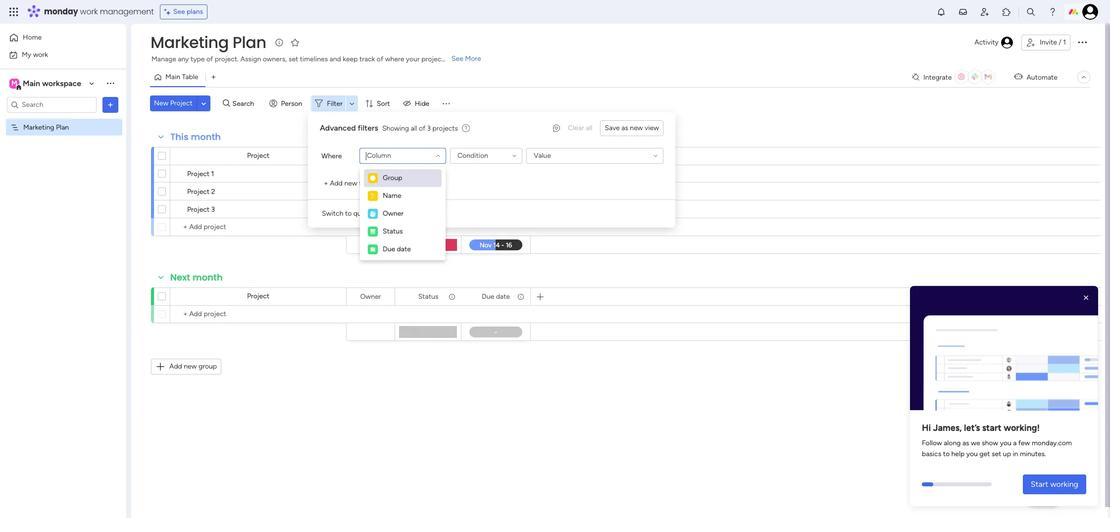 Task type: describe. For each thing, give the bounding box(es) containing it.
learn more image
[[462, 124, 470, 133]]

on
[[435, 170, 443, 178]]

see plans button
[[160, 4, 208, 19]]

2 due date field from the top
[[479, 291, 513, 302]]

in
[[1013, 450, 1018, 459]]

basics
[[922, 450, 942, 459]]

new project button
[[150, 96, 197, 111]]

as inside follow along as we show you a few monday.com basics to help you get set up in minutes.
[[963, 439, 969, 448]]

0 vertical spatial date
[[496, 152, 510, 160]]

monday
[[44, 6, 78, 17]]

stands.
[[446, 55, 468, 63]]

project 2
[[187, 188, 215, 196]]

keep
[[343, 55, 358, 63]]

0 horizontal spatial of
[[206, 55, 213, 63]]

invite
[[1040, 38, 1057, 47]]

This month field
[[168, 131, 223, 144]]

workspace image
[[9, 78, 19, 89]]

invite / 1
[[1040, 38, 1066, 47]]

help
[[1035, 494, 1052, 503]]

group
[[383, 174, 402, 182]]

add view image
[[212, 74, 216, 81]]

options image
[[1077, 36, 1089, 48]]

see more
[[452, 54, 481, 63]]

search everything image
[[1026, 7, 1036, 17]]

0 vertical spatial filters
[[358, 123, 378, 133]]

main workspace
[[23, 78, 81, 88]]

workspace selection element
[[9, 78, 83, 90]]

next
[[170, 271, 190, 284]]

person button
[[265, 96, 308, 111]]

show
[[982, 439, 999, 448]]

up
[[1003, 450, 1011, 459]]

working!
[[1004, 423, 1040, 434]]

new for view
[[630, 124, 643, 132]]

next month
[[170, 271, 223, 284]]

+ Add project text field
[[175, 309, 342, 320]]

sort
[[377, 99, 390, 108]]

work for my
[[33, 50, 48, 59]]

invite members image
[[980, 7, 990, 17]]

follow
[[922, 439, 942, 448]]

where
[[321, 152, 342, 160]]

few
[[1019, 439, 1030, 448]]

table
[[182, 73, 198, 81]]

marketing inside 'list box'
[[23, 123, 54, 131]]

owner for first owner field from the top
[[360, 152, 381, 160]]

workspace options image
[[105, 78, 115, 88]]

add new group
[[169, 363, 217, 371]]

working
[[1050, 480, 1079, 489]]

timelines
[[300, 55, 328, 63]]

status for first status field from the top
[[418, 152, 438, 160]]

inbox image
[[958, 7, 968, 17]]

+
[[324, 179, 328, 188]]

activity
[[975, 38, 999, 47]]

done
[[420, 187, 436, 196]]

hide button
[[399, 96, 435, 111]]

manage
[[152, 55, 176, 63]]

0 vertical spatial due
[[482, 152, 494, 160]]

switch
[[322, 209, 343, 218]]

m
[[11, 79, 17, 87]]

sort button
[[361, 96, 396, 111]]

owners,
[[263, 55, 287, 63]]

1 vertical spatial due
[[383, 245, 395, 254]]

my work
[[22, 50, 48, 59]]

condition
[[458, 152, 488, 160]]

clear all
[[568, 124, 592, 132]]

due date for first due date field from the bottom
[[482, 292, 510, 301]]

set inside follow along as we show you a few monday.com basics to help you get set up in minutes.
[[992, 450, 1002, 459]]

1 due date field from the top
[[479, 151, 513, 162]]

view
[[645, 124, 659, 132]]

of inside advanced filters showing all of 3 projects
[[419, 124, 425, 132]]

1 horizontal spatial you
[[1000, 439, 1012, 448]]

this month
[[170, 131, 221, 143]]

add inside button
[[169, 363, 182, 371]]

1 vertical spatial due date
[[383, 245, 411, 254]]

to inside button
[[345, 209, 352, 218]]

column information image for status
[[448, 152, 456, 160]]

column information image for status
[[448, 293, 456, 301]]

save as new view button
[[600, 120, 664, 136]]

value
[[534, 152, 551, 160]]

arrow down image
[[346, 98, 358, 109]]

filter
[[327, 99, 343, 108]]

select product image
[[9, 7, 19, 17]]

2 status field from the top
[[416, 291, 441, 302]]

and
[[330, 55, 341, 63]]

0 horizontal spatial you
[[967, 450, 978, 459]]

project 3
[[187, 206, 215, 214]]

month for next month
[[193, 271, 223, 284]]

projects
[[433, 124, 458, 132]]

v2 user feedback image
[[553, 123, 560, 133]]

your
[[406, 55, 420, 63]]

Search field
[[230, 97, 260, 110]]

more
[[465, 54, 481, 63]]

plans
[[187, 7, 203, 16]]

menu image
[[441, 99, 451, 108]]

column
[[367, 152, 391, 160]]

start
[[1031, 480, 1049, 489]]

automate
[[1027, 73, 1058, 81]]

main for main table
[[165, 73, 180, 81]]

0 horizontal spatial new
[[184, 363, 197, 371]]

monday.com
[[1032, 439, 1072, 448]]

1 vertical spatial 1
[[211, 170, 214, 178]]

show board description image
[[273, 38, 285, 48]]

1 owner field from the top
[[358, 151, 384, 162]]

plan inside marketing plan 'list box'
[[56, 123, 69, 131]]

1 horizontal spatial plan
[[233, 31, 266, 53]]

angle down image
[[201, 100, 206, 107]]

clear
[[568, 124, 584, 132]]

close image
[[1082, 293, 1092, 303]]

project
[[422, 55, 444, 63]]

1 horizontal spatial marketing
[[151, 31, 229, 53]]

1 vertical spatial status
[[383, 227, 403, 236]]

working
[[408, 170, 433, 178]]

Search in workspace field
[[21, 99, 83, 110]]

workspace
[[42, 78, 81, 88]]



Task type: vqa. For each thing, say whether or not it's contained in the screenshot.
INBOX
no



Task type: locate. For each thing, give the bounding box(es) containing it.
see inside button
[[173, 7, 185, 16]]

plan down search in workspace field
[[56, 123, 69, 131]]

my work button
[[6, 47, 106, 63]]

progress bar
[[922, 483, 934, 487]]

new
[[154, 99, 169, 107]]

Next month field
[[168, 271, 225, 284]]

save as new view
[[605, 124, 659, 132]]

main for main workspace
[[23, 78, 40, 88]]

2 column information image from the left
[[517, 152, 525, 160]]

filter
[[359, 179, 374, 188]]

1 horizontal spatial add
[[330, 179, 343, 188]]

options image
[[105, 100, 115, 110]]

minutes.
[[1020, 450, 1046, 459]]

1 vertical spatial marketing plan
[[23, 123, 69, 131]]

1 horizontal spatial work
[[80, 6, 98, 17]]

1 all from the left
[[586, 124, 592, 132]]

2 vertical spatial due
[[482, 292, 494, 301]]

new left group
[[184, 363, 197, 371]]

start working
[[1031, 480, 1079, 489]]

main left "table"
[[165, 73, 180, 81]]

this
[[170, 131, 188, 143]]

1 vertical spatial 3
[[211, 206, 215, 214]]

project 1
[[187, 170, 214, 178]]

see for see more
[[452, 54, 463, 63]]

you down we
[[967, 450, 978, 459]]

0 vertical spatial owner field
[[358, 151, 384, 162]]

work
[[80, 6, 98, 17], [33, 50, 48, 59]]

0 vertical spatial marketing plan
[[151, 31, 266, 53]]

3 left projects
[[427, 124, 431, 132]]

3 down 2
[[211, 206, 215, 214]]

due date
[[482, 152, 510, 160], [383, 245, 411, 254], [482, 292, 510, 301]]

1 vertical spatial add
[[169, 363, 182, 371]]

0 vertical spatial month
[[191, 131, 221, 143]]

project.
[[215, 55, 239, 63]]

option
[[0, 118, 126, 120]]

marketing plan down search in workspace field
[[23, 123, 69, 131]]

1 horizontal spatial column information image
[[517, 152, 525, 160]]

1 vertical spatial as
[[963, 439, 969, 448]]

marketing plan inside 'list box'
[[23, 123, 69, 131]]

to inside follow along as we show you a few monday.com basics to help you get set up in minutes.
[[943, 450, 950, 459]]

lottie animation element
[[910, 286, 1098, 415]]

filter button
[[311, 96, 358, 111]]

1 up 2
[[211, 170, 214, 178]]

work for monday
[[80, 6, 98, 17]]

2 column information image from the left
[[517, 293, 525, 301]]

+ Add project text field
[[175, 221, 342, 233]]

1 horizontal spatial set
[[992, 450, 1002, 459]]

0 vertical spatial owner
[[360, 152, 381, 160]]

column information image for due date
[[517, 293, 525, 301]]

add to favorites image
[[290, 37, 300, 47]]

1 horizontal spatial of
[[377, 55, 383, 63]]

due
[[482, 152, 494, 160], [383, 245, 395, 254], [482, 292, 494, 301]]

james peterson image
[[1083, 4, 1098, 20]]

lottie animation image
[[910, 290, 1098, 415]]

0 vertical spatial to
[[345, 209, 352, 218]]

0 horizontal spatial marketing plan
[[23, 123, 69, 131]]

main inside workspace selection element
[[23, 78, 40, 88]]

due date for 2nd due date field from the bottom of the page
[[482, 152, 510, 160]]

Marketing Plan field
[[148, 31, 269, 53]]

quick
[[353, 209, 370, 218]]

1 vertical spatial date
[[397, 245, 411, 254]]

1 horizontal spatial as
[[963, 439, 969, 448]]

1 vertical spatial work
[[33, 50, 48, 59]]

1 horizontal spatial column information image
[[517, 293, 525, 301]]

where
[[385, 55, 404, 63]]

main right workspace 'icon'
[[23, 78, 40, 88]]

see left the plans
[[173, 7, 185, 16]]

0 horizontal spatial see
[[173, 7, 185, 16]]

name
[[383, 192, 401, 200]]

let's
[[964, 423, 980, 434]]

1 vertical spatial owner
[[383, 209, 404, 218]]

2 horizontal spatial new
[[630, 124, 643, 132]]

month right this
[[191, 131, 221, 143]]

0 vertical spatial set
[[289, 55, 298, 63]]

work inside button
[[33, 50, 48, 59]]

autopilot image
[[1014, 70, 1023, 83]]

work right "monday"
[[80, 6, 98, 17]]

1
[[1063, 38, 1066, 47], [211, 170, 214, 178]]

monday work management
[[44, 6, 154, 17]]

start working button
[[1023, 475, 1087, 495]]

0 horizontal spatial plan
[[56, 123, 69, 131]]

you left a
[[1000, 439, 1012, 448]]

see for see plans
[[173, 7, 185, 16]]

2 vertical spatial owner
[[360, 292, 381, 301]]

2 vertical spatial date
[[496, 292, 510, 301]]

month for this month
[[191, 131, 221, 143]]

assign
[[240, 55, 261, 63]]

0 vertical spatial 3
[[427, 124, 431, 132]]

3
[[427, 124, 431, 132], [211, 206, 215, 214]]

month
[[191, 131, 221, 143], [193, 271, 223, 284]]

marketing plan list box
[[0, 117, 126, 269]]

month inside this month field
[[191, 131, 221, 143]]

as right save
[[622, 124, 628, 132]]

1 column information image from the left
[[448, 152, 456, 160]]

2 all from the left
[[411, 124, 417, 132]]

column information image left value
[[517, 152, 525, 160]]

apps image
[[1002, 7, 1012, 17]]

0 vertical spatial add
[[330, 179, 343, 188]]

all inside advanced filters showing all of 3 projects
[[411, 124, 417, 132]]

1 vertical spatial set
[[992, 450, 1002, 459]]

of right 'type'
[[206, 55, 213, 63]]

see
[[173, 7, 185, 16], [452, 54, 463, 63]]

follow along as we show you a few monday.com basics to help you get set up in minutes.
[[922, 439, 1072, 459]]

filters down sort popup button
[[358, 123, 378, 133]]

hide
[[415, 99, 430, 108]]

1 horizontal spatial to
[[943, 450, 950, 459]]

date
[[496, 152, 510, 160], [397, 245, 411, 254], [496, 292, 510, 301]]

+ add new filter
[[324, 179, 374, 188]]

all
[[586, 124, 592, 132], [411, 124, 417, 132]]

new left view at the right
[[630, 124, 643, 132]]

new inside button
[[344, 179, 357, 188]]

all inside button
[[586, 124, 592, 132]]

main
[[165, 73, 180, 81], [23, 78, 40, 88]]

0 vertical spatial marketing
[[151, 31, 229, 53]]

add left group
[[169, 363, 182, 371]]

column information image
[[448, 293, 456, 301], [517, 293, 525, 301]]

1 vertical spatial marketing
[[23, 123, 54, 131]]

1 vertical spatial plan
[[56, 123, 69, 131]]

+ add new filter button
[[320, 176, 377, 192]]

main table
[[165, 73, 198, 81]]

1 horizontal spatial new
[[344, 179, 357, 188]]

new for filter
[[344, 179, 357, 188]]

0 horizontal spatial add
[[169, 363, 182, 371]]

get
[[980, 450, 990, 459]]

help
[[952, 450, 965, 459]]

0 horizontal spatial column information image
[[448, 152, 456, 160]]

1 vertical spatial you
[[967, 450, 978, 459]]

2 vertical spatial due date
[[482, 292, 510, 301]]

marketing plan up 'type'
[[151, 31, 266, 53]]

as left we
[[963, 439, 969, 448]]

1 vertical spatial filters
[[372, 209, 389, 218]]

switch to quick filters
[[322, 209, 389, 218]]

0 horizontal spatial as
[[622, 124, 628, 132]]

dapulse integrations image
[[912, 74, 920, 81]]

Owner field
[[358, 151, 384, 162], [358, 291, 384, 302]]

3 inside advanced filters showing all of 3 projects
[[427, 124, 431, 132]]

all right showing
[[411, 124, 417, 132]]

owner
[[360, 152, 381, 160], [383, 209, 404, 218], [360, 292, 381, 301]]

along
[[944, 439, 961, 448]]

1 vertical spatial due date field
[[479, 291, 513, 302]]

1 horizontal spatial 1
[[1063, 38, 1066, 47]]

filters inside button
[[372, 209, 389, 218]]

1 horizontal spatial 3
[[427, 124, 431, 132]]

Due date field
[[479, 151, 513, 162], [479, 291, 513, 302]]

1 right /
[[1063, 38, 1066, 47]]

manage any type of project. assign owners, set timelines and keep track of where your project stands.
[[152, 55, 468, 63]]

v2 search image
[[223, 98, 230, 109]]

new project
[[154, 99, 193, 107]]

of
[[206, 55, 213, 63], [377, 55, 383, 63], [419, 124, 425, 132]]

0 vertical spatial due date
[[482, 152, 510, 160]]

you
[[1000, 439, 1012, 448], [967, 450, 978, 459]]

0 horizontal spatial main
[[23, 78, 40, 88]]

0 horizontal spatial all
[[411, 124, 417, 132]]

0 horizontal spatial to
[[345, 209, 352, 218]]

filters right quick
[[372, 209, 389, 218]]

as inside save as new view button
[[622, 124, 628, 132]]

of left projects
[[419, 124, 425, 132]]

it
[[444, 170, 449, 178]]

1 vertical spatial status field
[[416, 291, 441, 302]]

1 vertical spatial to
[[943, 450, 950, 459]]

any
[[178, 55, 189, 63]]

0 vertical spatial status
[[418, 152, 438, 160]]

all right clear
[[586, 124, 592, 132]]

we
[[971, 439, 980, 448]]

project inside new project button
[[170, 99, 193, 107]]

/
[[1059, 38, 1062, 47]]

work right my
[[33, 50, 48, 59]]

0 horizontal spatial 3
[[211, 206, 215, 214]]

a
[[1013, 439, 1017, 448]]

month inside next month field
[[193, 271, 223, 284]]

0 vertical spatial you
[[1000, 439, 1012, 448]]

set left up
[[992, 450, 1002, 459]]

0 horizontal spatial marketing
[[23, 123, 54, 131]]

2 owner field from the top
[[358, 291, 384, 302]]

month right next
[[193, 271, 223, 284]]

0 vertical spatial due date field
[[479, 151, 513, 162]]

1 vertical spatial month
[[193, 271, 223, 284]]

main table button
[[150, 69, 206, 85]]

collapse board header image
[[1080, 73, 1088, 81]]

see left more
[[452, 54, 463, 63]]

save
[[605, 124, 620, 132]]

set
[[289, 55, 298, 63], [992, 450, 1002, 459]]

start
[[982, 423, 1002, 434]]

column information image for due date
[[517, 152, 525, 160]]

new left filter
[[344, 179, 357, 188]]

set down add to favorites icon
[[289, 55, 298, 63]]

1 horizontal spatial all
[[586, 124, 592, 132]]

0 vertical spatial plan
[[233, 31, 266, 53]]

0 vertical spatial see
[[173, 7, 185, 16]]

2 vertical spatial status
[[418, 292, 438, 301]]

plan up assign
[[233, 31, 266, 53]]

group
[[199, 363, 217, 371]]

help button
[[1026, 490, 1061, 507]]

person
[[281, 99, 302, 108]]

notifications image
[[936, 7, 946, 17]]

0 vertical spatial 1
[[1063, 38, 1066, 47]]

0 horizontal spatial column information image
[[448, 293, 456, 301]]

1 horizontal spatial marketing plan
[[151, 31, 266, 53]]

add inside button
[[330, 179, 343, 188]]

1 status field from the top
[[416, 151, 441, 162]]

marketing up any
[[151, 31, 229, 53]]

to left the help
[[943, 450, 950, 459]]

0 vertical spatial as
[[622, 124, 628, 132]]

home button
[[6, 30, 106, 46]]

clear all button
[[564, 120, 596, 136]]

1 vertical spatial new
[[344, 179, 357, 188]]

column information image
[[448, 152, 456, 160], [517, 152, 525, 160]]

james,
[[933, 423, 962, 434]]

to left quick
[[345, 209, 352, 218]]

1 horizontal spatial main
[[165, 73, 180, 81]]

filters
[[358, 123, 378, 133], [372, 209, 389, 218]]

0 horizontal spatial work
[[33, 50, 48, 59]]

column information image up it
[[448, 152, 456, 160]]

hi
[[922, 423, 931, 434]]

2 horizontal spatial of
[[419, 124, 425, 132]]

0 horizontal spatial 1
[[211, 170, 214, 178]]

advanced filters showing all of 3 projects
[[320, 123, 458, 133]]

status for first status field from the bottom
[[418, 292, 438, 301]]

1 vertical spatial see
[[452, 54, 463, 63]]

as
[[622, 124, 628, 132], [963, 439, 969, 448]]

my
[[22, 50, 31, 59]]

Status field
[[416, 151, 441, 162], [416, 291, 441, 302]]

of right track
[[377, 55, 383, 63]]

1 inside button
[[1063, 38, 1066, 47]]

2
[[211, 188, 215, 196]]

hi james, let's start working!
[[922, 423, 1040, 434]]

track
[[359, 55, 375, 63]]

0 horizontal spatial set
[[289, 55, 298, 63]]

2 vertical spatial new
[[184, 363, 197, 371]]

type
[[191, 55, 205, 63]]

0 vertical spatial work
[[80, 6, 98, 17]]

1 vertical spatial owner field
[[358, 291, 384, 302]]

1 column information image from the left
[[448, 293, 456, 301]]

working on it
[[408, 170, 449, 178]]

integrate
[[924, 73, 952, 81]]

invite / 1 button
[[1022, 35, 1071, 51]]

0 vertical spatial status field
[[416, 151, 441, 162]]

marketing down search in workspace field
[[23, 123, 54, 131]]

main inside "button"
[[165, 73, 180, 81]]

advanced
[[320, 123, 356, 133]]

1 horizontal spatial see
[[452, 54, 463, 63]]

see plans
[[173, 7, 203, 16]]

help image
[[1048, 7, 1058, 17]]

activity button
[[971, 35, 1018, 51]]

owner for 2nd owner field
[[360, 292, 381, 301]]

add right +
[[330, 179, 343, 188]]

0 vertical spatial new
[[630, 124, 643, 132]]



